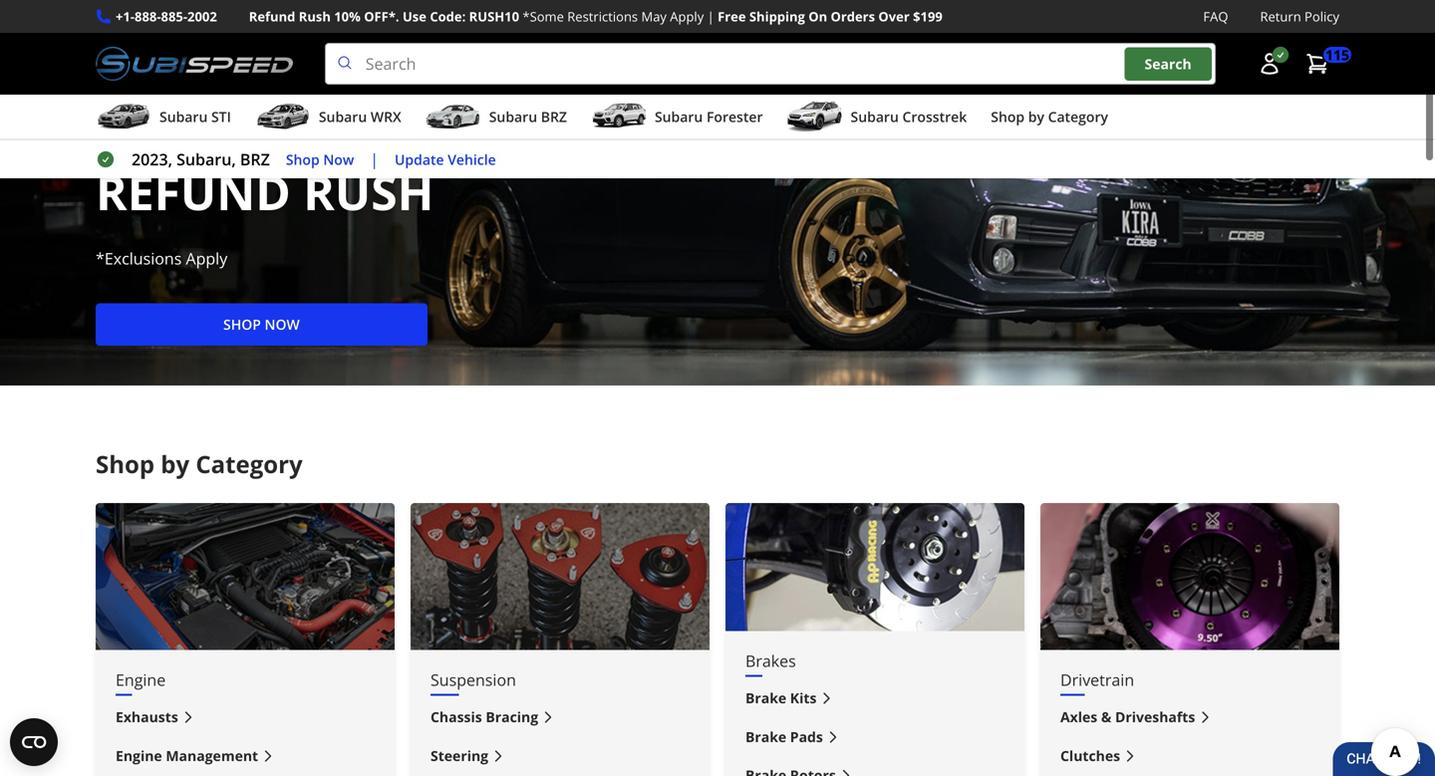 Task type: locate. For each thing, give the bounding box(es) containing it.
brz
[[541, 107, 567, 126], [240, 149, 270, 170]]

4 subaru from the left
[[655, 107, 703, 126]]

axles & driveshafts link
[[1060, 706, 1320, 729]]

0 vertical spatial engine
[[116, 669, 166, 691]]

use left subaru sti
[[96, 117, 125, 138]]

orders
[[831, 7, 875, 25]]

subaru right 'a subaru crosstrek thumbnail image'
[[851, 107, 899, 126]]

&
[[1101, 708, 1112, 727]]

a subaru forester thumbnail image image
[[591, 102, 647, 132]]

shop inside shop now link
[[286, 150, 320, 169]]

1 vertical spatial shop by category
[[96, 448, 303, 480]]

0 vertical spatial apply
[[670, 7, 704, 25]]

2023,
[[132, 149, 172, 170]]

0 vertical spatial shop
[[991, 107, 1025, 126]]

| left the free
[[707, 7, 714, 25]]

subaru left sti
[[159, 107, 208, 126]]

update vehicle button
[[395, 148, 496, 171]]

brake inside brake pads link
[[745, 727, 787, 746]]

subaru crosstrek
[[851, 107, 967, 126]]

1 horizontal spatial category
[[1048, 107, 1108, 126]]

shop now
[[286, 150, 354, 169]]

engine management link
[[116, 745, 375, 768]]

10%
[[334, 7, 361, 25], [305, 117, 338, 138]]

shop
[[991, 107, 1025, 126], [286, 150, 320, 169], [96, 448, 155, 480]]

0 horizontal spatial shop
[[96, 448, 155, 480]]

engine
[[116, 669, 166, 691], [116, 746, 162, 765]]

+1-888-885-2002 link
[[116, 6, 217, 27]]

rush10 left *some at the left top of the page
[[469, 7, 519, 25]]

drivetrain
[[1060, 669, 1134, 691]]

1 engine from the top
[[116, 669, 166, 691]]

115
[[1326, 45, 1349, 64]]

code: right off*.
[[430, 7, 466, 25]]

10% right rush
[[334, 7, 361, 25]]

1 horizontal spatial apply
[[670, 7, 704, 25]]

brz down to
[[240, 149, 270, 170]]

0 horizontal spatial rush10
[[177, 117, 239, 138]]

subaru for subaru wrx
[[319, 107, 367, 126]]

engine inside engine management link
[[116, 746, 162, 765]]

0 vertical spatial by
[[1028, 107, 1044, 126]]

apply right may
[[670, 7, 704, 25]]

use
[[403, 7, 427, 25], [96, 117, 125, 138]]

subaru brz button
[[425, 99, 567, 139]]

forester
[[707, 107, 763, 126]]

shop
[[223, 315, 261, 334]]

faq link
[[1203, 6, 1228, 27]]

brz left a subaru forester thumbnail image
[[541, 107, 567, 126]]

1 brake from the top
[[745, 689, 787, 708]]

rush10
[[469, 7, 519, 25], [177, 117, 239, 138]]

subaru crosstrek button
[[787, 99, 967, 139]]

*exclusions
[[96, 248, 182, 269]]

category
[[1048, 107, 1108, 126], [196, 448, 303, 480]]

bracing
[[486, 708, 538, 727]]

steering link
[[431, 745, 690, 768]]

1 vertical spatial brake
[[745, 727, 787, 746]]

1 vertical spatial apply
[[186, 248, 227, 269]]

a subaru sti thumbnail image image
[[96, 102, 151, 132]]

|
[[707, 7, 714, 25], [370, 149, 379, 170]]

10% up shop now
[[305, 117, 338, 138]]

1 vertical spatial brz
[[240, 149, 270, 170]]

category inside shop by category dropdown button
[[1048, 107, 1108, 126]]

subaru forester
[[655, 107, 763, 126]]

2 subaru from the left
[[319, 107, 367, 126]]

0 vertical spatial use
[[403, 7, 427, 25]]

2 vertical spatial shop
[[96, 448, 155, 480]]

return policy
[[1260, 7, 1339, 25]]

by
[[1028, 107, 1044, 126], [161, 448, 189, 480]]

subaru left forester
[[655, 107, 703, 126]]

code:
[[430, 7, 466, 25], [129, 117, 173, 138]]

brake inside brake kits link
[[745, 689, 787, 708]]

brake
[[745, 689, 787, 708], [745, 727, 787, 746]]

2 engine from the top
[[116, 746, 162, 765]]

1 horizontal spatial rush10
[[469, 7, 519, 25]]

*some
[[523, 7, 564, 25]]

1 subaru from the left
[[159, 107, 208, 126]]

brake left kits
[[745, 689, 787, 708]]

1 horizontal spatial code:
[[430, 7, 466, 25]]

open widget image
[[10, 719, 58, 766]]

axles
[[1060, 708, 1098, 727]]

0 vertical spatial rush10
[[469, 7, 519, 25]]

1 horizontal spatial shop
[[286, 150, 320, 169]]

0 vertical spatial brz
[[541, 107, 567, 126]]

subispeed logo image
[[96, 43, 293, 85]]

1 horizontal spatial brz
[[541, 107, 567, 126]]

brake for brake pads
[[745, 727, 787, 746]]

| down off* at the left
[[370, 149, 379, 170]]

shop by category button
[[991, 99, 1108, 139]]

1 horizontal spatial shop by category
[[991, 107, 1108, 126]]

1 vertical spatial category
[[196, 448, 303, 480]]

0 vertical spatial category
[[1048, 107, 1108, 126]]

engine down exhausts
[[116, 746, 162, 765]]

brakes
[[745, 650, 796, 672]]

0 vertical spatial brake
[[745, 689, 787, 708]]

1 horizontal spatial use
[[403, 7, 427, 25]]

2 brake from the top
[[745, 727, 787, 746]]

0 horizontal spatial shop by category
[[96, 448, 303, 480]]

subaru,
[[177, 149, 236, 170]]

subaru up now
[[319, 107, 367, 126]]

engine for engine management
[[116, 746, 162, 765]]

return policy link
[[1260, 6, 1339, 27]]

brake pads
[[745, 727, 823, 746]]

1 vertical spatial code:
[[129, 117, 173, 138]]

apply
[[670, 7, 704, 25], [186, 248, 227, 269]]

1 horizontal spatial |
[[707, 7, 714, 25]]

0 horizontal spatial use
[[96, 117, 125, 138]]

0 vertical spatial shop by category
[[991, 107, 1108, 126]]

1 vertical spatial engine
[[116, 746, 162, 765]]

a subaru crosstrek thumbnail image image
[[787, 102, 843, 132]]

code: up 2023, on the top of the page
[[129, 117, 173, 138]]

refund rush tax sale image
[[0, 0, 1435, 386]]

subaru wrx button
[[255, 99, 401, 139]]

3 subaru from the left
[[489, 107, 537, 126]]

shop by category
[[991, 107, 1108, 126], [96, 448, 303, 480]]

vehicle
[[448, 150, 496, 169]]

+1-888-885-2002
[[116, 7, 217, 25]]

engine up exhausts
[[116, 669, 166, 691]]

5 subaru from the left
[[851, 107, 899, 126]]

brz inside subaru brz dropdown button
[[541, 107, 567, 126]]

subaru sti button
[[96, 99, 231, 139]]

0 horizontal spatial |
[[370, 149, 379, 170]]

subaru
[[159, 107, 208, 126], [319, 107, 367, 126], [489, 107, 537, 126], [655, 107, 703, 126], [851, 107, 899, 126]]

0 horizontal spatial code:
[[129, 117, 173, 138]]

1 horizontal spatial by
[[1028, 107, 1044, 126]]

2 horizontal spatial shop
[[991, 107, 1025, 126]]

1 vertical spatial by
[[161, 448, 189, 480]]

use right off*.
[[403, 7, 427, 25]]

115 button
[[1296, 44, 1351, 84]]

apply right *exclusions at the top of the page
[[186, 248, 227, 269]]

1 vertical spatial shop
[[286, 150, 320, 169]]

0 horizontal spatial apply
[[186, 248, 227, 269]]

brake left pads on the bottom right
[[745, 727, 787, 746]]

refund rush
[[96, 159, 434, 224]]

engine for engine
[[116, 669, 166, 691]]

rush10 up the subaru,
[[177, 117, 239, 138]]

subaru up the vehicle
[[489, 107, 537, 126]]

2002
[[187, 7, 217, 25]]

search input field
[[325, 43, 1216, 85]]

shop now link
[[286, 148, 354, 171]]

a subaru brz thumbnail image image
[[425, 102, 481, 132]]

shipping
[[749, 7, 805, 25]]

subaru for subaru brz
[[489, 107, 537, 126]]

refund
[[249, 7, 295, 25]]



Task type: describe. For each thing, give the bounding box(es) containing it.
now
[[323, 150, 354, 169]]

over
[[878, 7, 910, 25]]

off*.
[[364, 7, 399, 25]]

engine management
[[116, 746, 258, 765]]

search
[[1145, 54, 1192, 73]]

drivetrain image
[[1040, 503, 1339, 650]]

rush
[[303, 159, 434, 224]]

management
[[166, 746, 258, 765]]

1 vertical spatial rush10
[[177, 117, 239, 138]]

1 vertical spatial use
[[96, 117, 125, 138]]

subaru brz
[[489, 107, 567, 126]]

chassis bracing
[[431, 708, 538, 727]]

apply inside *exclusions apply shop now
[[186, 248, 227, 269]]

a subaru wrx thumbnail image image
[[255, 102, 311, 132]]

brake kits
[[745, 689, 817, 708]]

$199
[[913, 7, 943, 25]]

0 horizontal spatial brz
[[240, 149, 270, 170]]

steering
[[431, 746, 488, 765]]

1 vertical spatial |
[[370, 149, 379, 170]]

engine image
[[96, 503, 395, 650]]

+1-
[[116, 7, 135, 25]]

save
[[264, 117, 301, 138]]

update
[[395, 150, 444, 169]]

subaru forester button
[[591, 99, 763, 139]]

0 horizontal spatial by
[[161, 448, 189, 480]]

refund
[[96, 159, 291, 224]]

crosstrek
[[902, 107, 967, 126]]

0 vertical spatial |
[[707, 7, 714, 25]]

sti
[[211, 107, 231, 126]]

off*
[[342, 117, 381, 138]]

subaru for subaru sti
[[159, 107, 208, 126]]

1 vertical spatial 10%
[[305, 117, 338, 138]]

brake kits link
[[745, 687, 1005, 710]]

0 horizontal spatial category
[[196, 448, 303, 480]]

chassis
[[431, 708, 482, 727]]

subaru wrx
[[319, 107, 401, 126]]

refund rush 10% off*. use code: rush10 *some restrictions may apply | free shipping on orders over $199
[[249, 7, 943, 25]]

brake pads link
[[745, 726, 1005, 749]]

wrx
[[371, 107, 401, 126]]

chassis bracing link
[[431, 706, 690, 729]]

faq
[[1203, 7, 1228, 25]]

0 vertical spatial code:
[[430, 7, 466, 25]]

clutches link
[[1060, 745, 1320, 768]]

rush
[[299, 7, 331, 25]]

subaru sti
[[159, 107, 231, 126]]

policy
[[1305, 7, 1339, 25]]

*exclusions apply shop now
[[96, 248, 300, 334]]

may
[[641, 7, 667, 25]]

use code: rush10 to save 10% off*
[[96, 117, 381, 138]]

by inside dropdown button
[[1028, 107, 1044, 126]]

shop now link
[[96, 303, 427, 346]]

search button
[[1125, 47, 1212, 81]]

update vehicle
[[395, 150, 496, 169]]

subaru for subaru crosstrek
[[851, 107, 899, 126]]

suspension
[[431, 669, 516, 691]]

button image
[[1258, 52, 1282, 76]]

to
[[243, 117, 260, 138]]

kits
[[790, 689, 817, 708]]

exhausts link
[[116, 706, 375, 729]]

suspension image
[[411, 503, 710, 650]]

0 vertical spatial 10%
[[334, 7, 361, 25]]

subaru for subaru forester
[[655, 107, 703, 126]]

brakes image
[[726, 503, 1025, 632]]

brake for brake kits
[[745, 689, 787, 708]]

pads
[[790, 727, 823, 746]]

restrictions
[[567, 7, 638, 25]]

free
[[718, 7, 746, 25]]

885-
[[161, 7, 187, 25]]

888-
[[135, 7, 161, 25]]

driveshafts
[[1115, 708, 1195, 727]]

exhausts
[[116, 708, 178, 727]]

axles & driveshafts
[[1060, 708, 1195, 727]]

2023, subaru, brz
[[132, 149, 270, 170]]

on
[[809, 7, 827, 25]]

now
[[265, 315, 300, 334]]

clutches
[[1060, 746, 1120, 765]]

shop inside shop by category dropdown button
[[991, 107, 1025, 126]]

return
[[1260, 7, 1301, 25]]



Task type: vqa. For each thing, say whether or not it's contained in the screenshot.
Subaru STI subaru
yes



